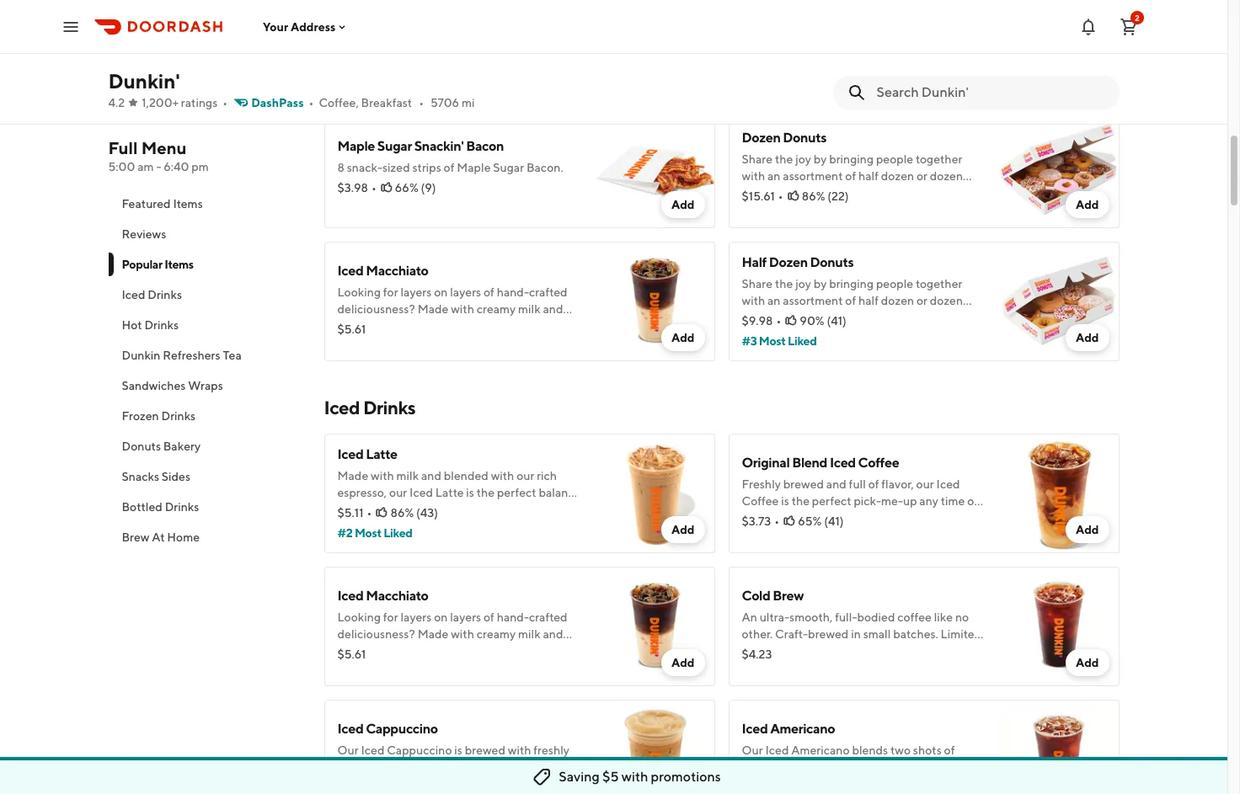 Task type: describe. For each thing, give the bounding box(es) containing it.
brewed inside cold brew an ultra-smooth, full-bodied coffee like no other.  craft-brewed in small batches. limited quantities available daily.
[[808, 628, 849, 641]]

and inside original blend iced coffee freshly brewed and full of flavor, our iced coffee is the perfect pick-me-up any time of day or night, giving you the boost you need to keep on running.
[[826, 478, 846, 491]]

taste
[[935, 36, 961, 50]]

donuts inside donuts bakery button
[[122, 440, 161, 453]]

$15.61 •
[[742, 190, 783, 203]]

0 vertical spatial coffee
[[858, 455, 899, 471]]

cheese
[[808, 53, 849, 67]]

is inside iced latte made with milk and blended with our rich espresso, our iced latte is the perfect balance of cool, creamy and smooth to get you goin'.
[[466, 486, 474, 500]]

any
[[919, 495, 938, 508]]

2 button
[[1112, 10, 1146, 43]]

most for half dozen donuts
[[759, 334, 786, 348]]

dunkin refreshers tea button
[[108, 340, 304, 371]]

latte image
[[595, 0, 715, 95]]

maple sugar snackin' bacon 8 snack-sized strips of maple sugar bacon.
[[337, 138, 563, 174]]

• for $3.98 •
[[371, 181, 376, 195]]

half
[[742, 254, 767, 270]]

water
[[863, 778, 893, 791]]

add button for iced latte image
[[661, 516, 705, 543]]

starting
[[742, 19, 785, 33]]

donuts bakery
[[122, 440, 201, 453]]

to inside iced latte made with milk and blended with our rich espresso, our iced latte is the perfect balance of cool, creamy and smooth to get you goin'.
[[486, 503, 497, 516]]

egg and cheese image
[[1000, 0, 1119, 95]]

and right frothy on the left top
[[491, 19, 511, 33]]

on
[[771, 528, 784, 542]]

over
[[426, 778, 450, 791]]

and down frothy on the left top
[[437, 53, 457, 67]]

90% (41)
[[800, 314, 847, 328]]

certified™
[[927, 761, 985, 774]]

warm,
[[396, 19, 429, 33]]

iced cappuccino our iced cappuccino is brewed with freshly ground espresso beans and then blended with milk served over ice for a refreshing c
[[337, 721, 573, 794]]

• for $3.73 •
[[774, 515, 779, 528]]

drinks for iced drinks "button"
[[148, 288, 182, 302]]

add for original blend iced coffee "image"
[[1076, 523, 1099, 537]]

1 horizontal spatial latte
[[435, 486, 464, 500]]

of inside iced americano our iced americano blends two shots of dunkin's 100% rainforest alliance certified™ espresso richness with water for a refreshin
[[944, 744, 955, 757]]

hot drinks button
[[108, 310, 304, 340]]

boost
[[887, 511, 918, 525]]

our for cappuccino
[[337, 744, 359, 757]]

bacon
[[466, 138, 504, 154]]

liked for iced latte
[[383, 527, 412, 540]]

5706
[[431, 96, 459, 110]]

reviews button
[[108, 219, 304, 249]]

and inside iced cappuccino our iced cappuccino is brewed with freshly ground espresso beans and then blended with milk served over ice for a refreshing c
[[462, 761, 482, 774]]

a inside iced americano our iced americano blends two shots of dunkin's 100% rainforest alliance certified™ espresso richness with water for a refreshin
[[913, 778, 919, 791]]

dashpass •
[[251, 96, 314, 110]]

limited
[[941, 628, 982, 641]]

creamy inside made with warm, frothy milk and blended with our rich espresso, our latte is the perfect balance of creamy and smooth to get you goin'.
[[395, 53, 434, 67]]

1 vertical spatial coffee
[[742, 495, 779, 508]]

of right time
[[967, 495, 978, 508]]

of inside made with warm, frothy milk and blended with our rich espresso, our latte is the perfect balance of creamy and smooth to get you goin'.
[[382, 53, 393, 67]]

half dozen donuts
[[742, 254, 854, 270]]

90%
[[800, 314, 824, 328]]

for inside iced cappuccino our iced cappuccino is brewed with freshly ground espresso beans and then blended with milk served over ice for a refreshing c
[[470, 778, 485, 791]]

you inside made with warm, frothy milk and blended with our rich espresso, our latte is the perfect balance of creamy and smooth to get you goin'.
[[536, 53, 556, 67]]

shots
[[913, 744, 942, 757]]

2 iced macchiato image from the top
[[595, 567, 715, 687]]

flavor,
[[881, 478, 914, 491]]

iced macchiato for second iced macchiato image
[[337, 588, 428, 604]]

starting your day early? why not take a minute to relax and enjoy the savory taste of our egg and cheese sandwich.
[[742, 19, 975, 67]]

giving
[[810, 511, 843, 525]]

4.2
[[108, 96, 125, 110]]

bakery
[[163, 440, 201, 453]]

milk for latte
[[396, 469, 419, 483]]

sized
[[382, 161, 410, 174]]

bodied
[[857, 611, 895, 624]]

cold brew an ultra-smooth, full-bodied coffee like no other.  craft-brewed in small batches. limited quantities available daily.
[[742, 588, 982, 658]]

sandwich.
[[852, 53, 906, 67]]

made with warm, frothy milk and blended with our rich espresso, our latte is the perfect balance of creamy and smooth to get you goin'.
[[337, 19, 579, 83]]

the inside starting your day early? why not take a minute to relax and enjoy the savory taste of our egg and cheese sandwich.
[[878, 36, 896, 50]]

to inside made with warm, frothy milk and blended with our rich espresso, our latte is the perfect balance of creamy and smooth to get you goin'.
[[502, 53, 513, 67]]

(22)
[[827, 190, 849, 203]]

to inside starting your day early? why not take a minute to relax and enjoy the savory taste of our egg and cheese sandwich.
[[782, 36, 793, 50]]

blended for latte
[[444, 469, 488, 483]]

snackin'
[[414, 138, 464, 154]]

craft-
[[775, 628, 808, 641]]

sandwiches
[[122, 379, 186, 393]]

rich for latte
[[537, 469, 557, 483]]

day inside starting your day early? why not take a minute to relax and enjoy the savory taste of our egg and cheese sandwich.
[[813, 19, 833, 33]]

notification bell image
[[1078, 16, 1099, 37]]

cold
[[742, 588, 770, 604]]

add button for original blend iced coffee "image"
[[1066, 516, 1109, 543]]

early?
[[835, 19, 867, 33]]

brew at home
[[122, 531, 200, 544]]

dunkin'
[[108, 69, 180, 93]]

• for $9.98 •
[[776, 314, 781, 328]]

1 vertical spatial dozen
[[769, 254, 808, 270]]

served
[[388, 778, 424, 791]]

ultra-
[[760, 611, 789, 624]]

donuts bakery button
[[108, 431, 304, 462]]

saving $5 with promotions
[[559, 769, 721, 785]]

(41) for half dozen donuts
[[827, 314, 847, 328]]

$5.61 for 2nd iced macchiato image from the bottom
[[337, 323, 366, 336]]

half dozen donuts image
[[1000, 242, 1119, 361]]

• for $5.11 •
[[367, 506, 372, 520]]

1 vertical spatial maple
[[457, 161, 491, 174]]

freshly
[[534, 744, 569, 757]]

our inside starting your day early? why not take a minute to relax and enjoy the savory taste of our egg and cheese sandwich.
[[742, 53, 760, 67]]

your
[[263, 20, 288, 33]]

relax
[[795, 36, 821, 50]]

86% for iced latte
[[390, 506, 414, 520]]

(9)
[[421, 181, 436, 195]]

goin'. inside iced latte made with milk and blended with our rich espresso, our iced latte is the perfect balance of cool, creamy and smooth to get you goin'.
[[541, 503, 570, 516]]

wraps
[[188, 379, 223, 393]]

most for iced latte
[[355, 527, 381, 540]]

add button for the dozen donuts image
[[1066, 191, 1109, 218]]

1 vertical spatial americano
[[791, 744, 850, 757]]

and up cheese on the top of the page
[[823, 36, 844, 50]]

get inside iced latte made with milk and blended with our rich espresso, our iced latte is the perfect balance of cool, creamy and smooth to get you goin'.
[[499, 503, 517, 516]]

0 vertical spatial americano
[[770, 721, 835, 737]]

cold brew image
[[1000, 567, 1119, 687]]

#3 most liked
[[742, 334, 817, 348]]

#3
[[742, 334, 757, 348]]

frothy
[[431, 19, 463, 33]]

made inside iced latte made with milk and blended with our rich espresso, our iced latte is the perfect balance of cool, creamy and smooth to get you goin'.
[[337, 469, 368, 483]]

breakfast
[[361, 96, 412, 110]]

bacon.
[[526, 161, 563, 174]]

beans
[[427, 761, 459, 774]]

#2 most liked
[[337, 527, 412, 540]]

bottled drinks button
[[108, 492, 304, 522]]

am
[[137, 160, 154, 174]]

sides
[[162, 470, 190, 484]]

of right 'full'
[[868, 478, 879, 491]]

smooth inside made with warm, frothy milk and blended with our rich espresso, our latte is the perfect balance of creamy and smooth to get you goin'.
[[459, 53, 500, 67]]

balance inside made with warm, frothy milk and blended with our rich espresso, our latte is the perfect balance of creamy and smooth to get you goin'.
[[337, 53, 380, 67]]

espresso inside iced americano our iced americano blends two shots of dunkin's 100% rainforest alliance certified™ espresso richness with water for a refreshin
[[742, 778, 788, 791]]

saving
[[559, 769, 600, 785]]

night,
[[777, 511, 808, 525]]

0 horizontal spatial sugar
[[377, 138, 412, 154]]

not
[[898, 19, 916, 33]]

then
[[484, 761, 509, 774]]

why
[[870, 19, 895, 33]]

2 items, open order cart image
[[1119, 16, 1139, 37]]

$9.98
[[742, 314, 773, 328]]

perfect for original
[[812, 495, 851, 508]]

minute
[[742, 36, 779, 50]]

latte inside made with warm, frothy milk and blended with our rich espresso, our latte is the perfect balance of creamy and smooth to get you goin'.
[[478, 36, 506, 50]]

1 horizontal spatial iced drinks
[[324, 397, 415, 419]]

small
[[863, 628, 891, 641]]

up
[[903, 495, 917, 508]]

sandwiches wraps button
[[108, 371, 304, 401]]

brewed inside iced cappuccino our iced cappuccino is brewed with freshly ground espresso beans and then blended with milk served over ice for a refreshing c
[[465, 744, 505, 757]]

drinks for frozen drinks "button"
[[161, 409, 196, 423]]

66% (9)
[[395, 181, 436, 195]]

rainforest
[[823, 761, 879, 774]]

blends
[[852, 744, 888, 757]]

86% (22)
[[802, 190, 849, 203]]

full menu 5:00 am - 6:40 pm
[[108, 138, 209, 174]]

• for $15.61 •
[[778, 190, 783, 203]]

full
[[849, 478, 866, 491]]

liked for half dozen donuts
[[788, 334, 817, 348]]

time
[[941, 495, 965, 508]]

blended inside iced cappuccino our iced cappuccino is brewed with freshly ground espresso beans and then blended with milk served over ice for a refreshing c
[[512, 761, 556, 774]]

two
[[890, 744, 911, 757]]

0 vertical spatial donuts
[[783, 130, 826, 146]]

brew inside button
[[122, 531, 150, 544]]



Task type: vqa. For each thing, say whether or not it's contained in the screenshot.
2Pc Strawberry Biscuit 'image'
no



Task type: locate. For each thing, give the bounding box(es) containing it.
rich for with
[[383, 36, 404, 50]]

dozen up the $15.61 •
[[742, 130, 780, 146]]

1 iced macchiato from the top
[[337, 263, 428, 279]]

(43)
[[416, 506, 438, 520]]

a down then
[[488, 778, 494, 791]]

0 horizontal spatial rich
[[383, 36, 404, 50]]

1 vertical spatial day
[[742, 511, 761, 525]]

dozen right half
[[769, 254, 808, 270]]

iced macchiato for 2nd iced macchiato image from the bottom
[[337, 263, 428, 279]]

1 vertical spatial espresso
[[742, 778, 788, 791]]

espresso, inside made with warm, frothy milk and blended with our rich espresso, our latte is the perfect balance of creamy and smooth to get you goin'.
[[406, 36, 455, 50]]

1 horizontal spatial 86%
[[802, 190, 825, 203]]

macchiato down 66%
[[366, 263, 428, 279]]

for right ice
[[470, 778, 485, 791]]

#2
[[337, 527, 353, 540]]

1 horizontal spatial maple
[[457, 161, 491, 174]]

1 vertical spatial iced macchiato
[[337, 588, 428, 604]]

0 horizontal spatial day
[[742, 511, 761, 525]]

$9.98 •
[[742, 314, 781, 328]]

0 horizontal spatial milk
[[363, 778, 386, 791]]

espresso, down frothy on the left top
[[406, 36, 455, 50]]

0 vertical spatial macchiato
[[366, 263, 428, 279]]

is inside original blend iced coffee freshly brewed and full of flavor, our iced coffee is the perfect pick-me-up any time of day or night, giving you the boost you need to keep on running.
[[781, 495, 789, 508]]

milk for with
[[466, 19, 488, 33]]

1 vertical spatial balance
[[539, 486, 581, 500]]

2
[[1135, 12, 1140, 22]]

milk inside iced cappuccino our iced cappuccino is brewed with freshly ground espresso beans and then blended with milk served over ice for a refreshing c
[[363, 778, 386, 791]]

ground
[[337, 761, 376, 774]]

1 horizontal spatial a
[[913, 778, 919, 791]]

egg
[[762, 53, 783, 67]]

2 iced macchiato from the top
[[337, 588, 428, 604]]

$5.11
[[337, 506, 364, 520]]

or
[[764, 511, 774, 525]]

0 vertical spatial 86%
[[802, 190, 825, 203]]

1 vertical spatial iced drinks
[[324, 397, 415, 419]]

blended
[[513, 19, 558, 33], [444, 469, 488, 483], [512, 761, 556, 774]]

macchiato for 2nd iced macchiato image from the bottom
[[366, 263, 428, 279]]

drinks
[[148, 288, 182, 302], [144, 318, 179, 332], [363, 397, 415, 419], [161, 409, 196, 423], [165, 500, 199, 514]]

our inside iced americano our iced americano blends two shots of dunkin's 100% rainforest alliance certified™ espresso richness with water for a refreshin
[[742, 744, 763, 757]]

86% (43)
[[390, 506, 438, 520]]

add button for second iced macchiato image
[[661, 650, 705, 676]]

0 vertical spatial espresso
[[378, 761, 425, 774]]

our inside original blend iced coffee freshly brewed and full of flavor, our iced coffee is the perfect pick-me-up any time of day or night, giving you the boost you need to keep on running.
[[916, 478, 934, 491]]

goin'. inside made with warm, frothy milk and blended with our rich espresso, our latte is the perfect balance of creamy and smooth to get you goin'.
[[337, 70, 366, 83]]

balance
[[337, 53, 380, 67], [539, 486, 581, 500]]

milk inside made with warm, frothy milk and blended with our rich espresso, our latte is the perfect balance of creamy and smooth to get you goin'.
[[466, 19, 488, 33]]

milk down ground
[[363, 778, 386, 791]]

popular items
[[122, 258, 194, 271]]

0 vertical spatial maple
[[337, 138, 375, 154]]

and up the (43)
[[421, 469, 441, 483]]

1 horizontal spatial coffee
[[858, 455, 899, 471]]

of inside maple sugar snackin' bacon 8 snack-sized strips of maple sugar bacon.
[[444, 161, 454, 174]]

iced macchiato
[[337, 263, 428, 279], [337, 588, 428, 604]]

• left coffee, on the left of the page
[[309, 96, 314, 110]]

0 vertical spatial most
[[759, 334, 786, 348]]

1 vertical spatial creamy
[[379, 503, 418, 516]]

1 horizontal spatial rich
[[537, 469, 557, 483]]

sugar up sized
[[377, 138, 412, 154]]

add for half dozen donuts image
[[1076, 331, 1099, 345]]

drinks for hot drinks button
[[144, 318, 179, 332]]

0 vertical spatial creamy
[[395, 53, 434, 67]]

1 horizontal spatial for
[[895, 778, 910, 791]]

1 vertical spatial made
[[337, 469, 368, 483]]

items inside the featured items button
[[173, 197, 203, 211]]

refreshers
[[163, 349, 220, 362]]

donuts up 90% (41)
[[810, 254, 854, 270]]

2 horizontal spatial a
[[944, 19, 950, 33]]

to inside original blend iced coffee freshly brewed and full of flavor, our iced coffee is the perfect pick-me-up any time of day or night, giving you the boost you need to keep on running.
[[972, 511, 983, 525]]

1 horizontal spatial day
[[813, 19, 833, 33]]

add for cold brew image
[[1076, 656, 1099, 670]]

1 vertical spatial $5.61
[[337, 648, 366, 661]]

day up 'relax'
[[813, 19, 833, 33]]

savory
[[898, 36, 932, 50]]

our for americano
[[742, 744, 763, 757]]

0 vertical spatial get
[[516, 53, 533, 67]]

strips
[[412, 161, 441, 174]]

1 vertical spatial blended
[[444, 469, 488, 483]]

milk up 86% (43) on the bottom left of page
[[396, 469, 419, 483]]

goin'.
[[337, 70, 366, 83], [541, 503, 570, 516]]

espresso down dunkin's
[[742, 778, 788, 791]]

$4.23
[[742, 648, 772, 661]]

add for the dozen donuts image
[[1076, 198, 1099, 211]]

rich inside iced latte made with milk and blended with our rich espresso, our iced latte is the perfect balance of cool, creamy and smooth to get you goin'.
[[537, 469, 557, 483]]

1 horizontal spatial goin'.
[[541, 503, 570, 516]]

of up certified™
[[944, 744, 955, 757]]

espresso up served on the bottom left
[[378, 761, 425, 774]]

macchiato for second iced macchiato image
[[366, 588, 428, 604]]

and up ice
[[462, 761, 482, 774]]

0 horizontal spatial brew
[[122, 531, 150, 544]]

86% left '(22)'
[[802, 190, 825, 203]]

coffee down freshly
[[742, 495, 779, 508]]

6:40
[[164, 160, 189, 174]]

blended for with
[[513, 19, 558, 33]]

drinks for the bottled drinks 'button'
[[165, 500, 199, 514]]

brewed down blend
[[783, 478, 824, 491]]

1 vertical spatial items
[[164, 258, 194, 271]]

0 vertical spatial blended
[[513, 19, 558, 33]]

0 horizontal spatial coffee
[[742, 495, 779, 508]]

1 vertical spatial sugar
[[493, 161, 524, 174]]

for
[[470, 778, 485, 791], [895, 778, 910, 791]]

add button for 2nd iced macchiato image from the bottom
[[661, 324, 705, 351]]

perfect
[[539, 36, 579, 50], [497, 486, 536, 500], [812, 495, 851, 508]]

take
[[918, 19, 942, 33]]

brew
[[122, 531, 150, 544], [773, 588, 804, 604]]

1,200+ ratings •
[[142, 96, 228, 110]]

Item Search search field
[[877, 83, 1106, 102]]

macchiato down #2 most liked
[[366, 588, 428, 604]]

featured
[[122, 197, 171, 211]]

0 vertical spatial dozen
[[742, 130, 780, 146]]

items for featured items
[[173, 197, 203, 211]]

iced americano image
[[1000, 700, 1119, 794]]

1 made from the top
[[337, 19, 368, 33]]

2 horizontal spatial milk
[[466, 19, 488, 33]]

get inside made with warm, frothy milk and blended with our rich espresso, our latte is the perfect balance of creamy and smooth to get you goin'.
[[516, 53, 533, 67]]

1 vertical spatial cappuccino
[[387, 744, 452, 757]]

$3.73 •
[[742, 515, 779, 528]]

perfect inside made with warm, frothy milk and blended with our rich espresso, our latte is the perfect balance of creamy and smooth to get you goin'.
[[539, 36, 579, 50]]

items up reviews 'button'
[[173, 197, 203, 211]]

86% for dozen donuts
[[802, 190, 825, 203]]

•
[[223, 96, 228, 110], [309, 96, 314, 110], [419, 96, 424, 110], [371, 181, 376, 195], [778, 190, 783, 203], [776, 314, 781, 328], [367, 506, 372, 520], [774, 515, 779, 528]]

mi
[[462, 96, 475, 110]]

coffee
[[858, 455, 899, 471], [742, 495, 779, 508]]

of right taste
[[964, 36, 975, 50]]

at
[[152, 531, 165, 544]]

espresso, inside iced latte made with milk and blended with our rich espresso, our iced latte is the perfect balance of cool, creamy and smooth to get you goin'.
[[337, 486, 387, 500]]

add button for half dozen donuts image
[[1066, 324, 1109, 351]]

in
[[851, 628, 861, 641]]

batches.
[[893, 628, 938, 641]]

for down alliance
[[895, 778, 910, 791]]

1 vertical spatial smooth
[[443, 503, 483, 516]]

espresso, for with
[[406, 36, 455, 50]]

rich inside made with warm, frothy milk and blended with our rich espresso, our latte is the perfect balance of creamy and smooth to get you goin'.
[[383, 36, 404, 50]]

a inside iced cappuccino our iced cappuccino is brewed with freshly ground espresso beans and then blended with milk served over ice for a refreshing c
[[488, 778, 494, 791]]

1 macchiato from the top
[[366, 263, 428, 279]]

liked down 90%
[[788, 334, 817, 348]]

1 horizontal spatial our
[[742, 744, 763, 757]]

0 vertical spatial rich
[[383, 36, 404, 50]]

ice
[[452, 778, 468, 791]]

1 horizontal spatial most
[[759, 334, 786, 348]]

reviews
[[122, 227, 166, 241]]

(41) right the 65%
[[824, 515, 844, 528]]

iced cappuccino image
[[595, 700, 715, 794]]

2 horizontal spatial latte
[[478, 36, 506, 50]]

0 vertical spatial espresso,
[[406, 36, 455, 50]]

1 vertical spatial latte
[[366, 446, 397, 462]]

100%
[[790, 761, 821, 774]]

0 vertical spatial balance
[[337, 53, 380, 67]]

bottled
[[122, 500, 162, 514]]

coffee, breakfast • 5706 mi
[[319, 96, 475, 110]]

made inside made with warm, frothy milk and blended with our rich espresso, our latte is the perfect balance of creamy and smooth to get you goin'.
[[337, 19, 368, 33]]

$5.61
[[337, 323, 366, 336], [337, 648, 366, 661]]

dozen donuts
[[742, 130, 826, 146]]

is inside made with warm, frothy milk and blended with our rich espresso, our latte is the perfect balance of creamy and smooth to get you goin'.
[[509, 36, 517, 50]]

2 vertical spatial brewed
[[465, 744, 505, 757]]

made up cool,
[[337, 469, 368, 483]]

0 vertical spatial goin'.
[[337, 70, 366, 83]]

0 horizontal spatial maple
[[337, 138, 375, 154]]

americano
[[770, 721, 835, 737], [791, 744, 850, 757]]

liked down 86% (43) on the bottom left of page
[[383, 527, 412, 540]]

made right "address"
[[337, 19, 368, 33]]

sugar
[[377, 138, 412, 154], [493, 161, 524, 174]]

$5.11 •
[[337, 506, 372, 520]]

and down 'relax'
[[786, 53, 806, 67]]

0 horizontal spatial most
[[355, 527, 381, 540]]

blended inside made with warm, frothy milk and blended with our rich espresso, our latte is the perfect balance of creamy and smooth to get you goin'.
[[513, 19, 558, 33]]

iced latte image
[[595, 434, 715, 553]]

perfect for made
[[539, 36, 579, 50]]

0 horizontal spatial latte
[[366, 446, 397, 462]]

most right #2
[[355, 527, 381, 540]]

quantities
[[742, 644, 795, 658]]

and left 'full'
[[826, 478, 846, 491]]

maple up snack-
[[337, 138, 375, 154]]

66%
[[395, 181, 418, 195]]

need
[[942, 511, 970, 525]]

of right strips
[[444, 161, 454, 174]]

our up dunkin's
[[742, 744, 763, 757]]

-
[[156, 160, 161, 174]]

snacks sides button
[[108, 462, 304, 492]]

• left 5706
[[419, 96, 424, 110]]

cappuccino
[[366, 721, 438, 737], [387, 744, 452, 757]]

• right $15.61
[[778, 190, 783, 203]]

hot
[[122, 318, 142, 332]]

rich
[[383, 36, 404, 50], [537, 469, 557, 483]]

balance inside iced latte made with milk and blended with our rich espresso, our iced latte is the perfect balance of cool, creamy and smooth to get you goin'.
[[539, 486, 581, 500]]

our up ground
[[337, 744, 359, 757]]

featured items
[[122, 197, 203, 211]]

1 horizontal spatial balance
[[539, 486, 581, 500]]

add for maple sugar snackin' bacon image
[[671, 198, 695, 211]]

1 horizontal spatial liked
[[788, 334, 817, 348]]

1 vertical spatial milk
[[396, 469, 419, 483]]

creamy up #2 most liked
[[379, 503, 418, 516]]

0 horizontal spatial espresso
[[378, 761, 425, 774]]

you inside iced latte made with milk and blended with our rich espresso, our iced latte is the perfect balance of cool, creamy and smooth to get you goin'.
[[519, 503, 539, 516]]

0 horizontal spatial for
[[470, 778, 485, 791]]

your address button
[[263, 20, 349, 33]]

smooth up mi
[[459, 53, 500, 67]]

iced drinks
[[122, 288, 182, 302], [324, 397, 415, 419]]

with inside iced americano our iced americano blends two shots of dunkin's 100% rainforest alliance certified™ espresso richness with water for a refreshin
[[837, 778, 860, 791]]

to
[[782, 36, 793, 50], [502, 53, 513, 67], [486, 503, 497, 516], [972, 511, 983, 525]]

86% left the (43)
[[390, 506, 414, 520]]

maple sugar snackin' bacon image
[[595, 109, 715, 228]]

tea
[[223, 349, 242, 362]]

latte
[[478, 36, 506, 50], [366, 446, 397, 462], [435, 486, 464, 500]]

ratings
[[181, 96, 218, 110]]

1 vertical spatial 86%
[[390, 506, 414, 520]]

iced latte made with milk and blended with our rich espresso, our iced latte is the perfect balance of cool, creamy and smooth to get you goin'.
[[337, 446, 581, 516]]

maple down bacon
[[457, 161, 491, 174]]

original blend iced coffee freshly brewed and full of flavor, our iced coffee is the perfect pick-me-up any time of day or night, giving you the boost you need to keep on running.
[[742, 455, 983, 542]]

creamy down warm,
[[395, 53, 434, 67]]

2 macchiato from the top
[[366, 588, 428, 604]]

2 our from the left
[[742, 744, 763, 757]]

of up breakfast
[[382, 53, 393, 67]]

0 vertical spatial items
[[173, 197, 203, 211]]

0 vertical spatial sugar
[[377, 138, 412, 154]]

0 horizontal spatial espresso,
[[337, 486, 387, 500]]

(41) right 90%
[[827, 314, 847, 328]]

donuts up snacks in the left of the page
[[122, 440, 161, 453]]

perfect inside iced latte made with milk and blended with our rich espresso, our iced latte is the perfect balance of cool, creamy and smooth to get you goin'.
[[497, 486, 536, 500]]

drinks inside "button"
[[161, 409, 196, 423]]

get
[[516, 53, 533, 67], [499, 503, 517, 516]]

a up taste
[[944, 19, 950, 33]]

pm
[[191, 160, 209, 174]]

0 vertical spatial brewed
[[783, 478, 824, 491]]

day inside original blend iced coffee freshly brewed and full of flavor, our iced coffee is the perfect pick-me-up any time of day or night, giving you the boost you need to keep on running.
[[742, 511, 761, 525]]

0 horizontal spatial perfect
[[497, 486, 536, 500]]

drinks inside button
[[144, 318, 179, 332]]

1 vertical spatial donuts
[[810, 254, 854, 270]]

donuts up the 86% (22)
[[783, 130, 826, 146]]

espresso, up cool,
[[337, 486, 387, 500]]

brewed up the available
[[808, 628, 849, 641]]

2 vertical spatial donuts
[[122, 440, 161, 453]]

(41) for original blend iced coffee
[[824, 515, 844, 528]]

drinks inside "button"
[[148, 288, 182, 302]]

made
[[337, 19, 368, 33], [337, 469, 368, 483]]

2 vertical spatial milk
[[363, 778, 386, 791]]

open menu image
[[61, 16, 81, 37]]

of inside iced latte made with milk and blended with our rich espresso, our iced latte is the perfect balance of cool, creamy and smooth to get you goin'.
[[337, 503, 348, 516]]

0 vertical spatial $5.61
[[337, 323, 366, 336]]

dashpass
[[251, 96, 304, 110]]

brewed inside original blend iced coffee freshly brewed and full of flavor, our iced coffee is the perfect pick-me-up any time of day or night, giving you the boost you need to keep on running.
[[783, 478, 824, 491]]

and right cool,
[[420, 503, 440, 516]]

$5.61 for second iced macchiato image
[[337, 648, 366, 661]]

dunkin refreshers tea
[[122, 349, 242, 362]]

1 iced macchiato image from the top
[[595, 242, 715, 361]]

the inside iced latte made with milk and blended with our rich espresso, our iced latte is the perfect balance of cool, creamy and smooth to get you goin'.
[[477, 486, 495, 500]]

2 for from the left
[[895, 778, 910, 791]]

milk right frothy on the left top
[[466, 19, 488, 33]]

• for dashpass •
[[309, 96, 314, 110]]

• right $5.11
[[367, 506, 372, 520]]

1 vertical spatial iced macchiato image
[[595, 567, 715, 687]]

smooth right the (43)
[[443, 503, 483, 516]]

is inside iced cappuccino our iced cappuccino is brewed with freshly ground espresso beans and then blended with milk served over ice for a refreshing c
[[454, 744, 462, 757]]

1 vertical spatial get
[[499, 503, 517, 516]]

the inside made with warm, frothy milk and blended with our rich espresso, our latte is the perfect balance of creamy and smooth to get you goin'.
[[519, 36, 537, 50]]

add button for cold brew image
[[1066, 650, 1109, 676]]

items right "popular"
[[164, 258, 194, 271]]

2 vertical spatial blended
[[512, 761, 556, 774]]

0 vertical spatial made
[[337, 19, 368, 33]]

1 for from the left
[[470, 778, 485, 791]]

• right $3.98
[[371, 181, 376, 195]]

0 vertical spatial brew
[[122, 531, 150, 544]]

sugar down bacon
[[493, 161, 524, 174]]

0 vertical spatial iced drinks
[[122, 288, 182, 302]]

cappuccino up served on the bottom left
[[366, 721, 438, 737]]

0 vertical spatial smooth
[[459, 53, 500, 67]]

brew up ultra-
[[773, 588, 804, 604]]

brew inside cold brew an ultra-smooth, full-bodied coffee like no other.  craft-brewed in small batches. limited quantities available daily.
[[773, 588, 804, 604]]

a inside starting your day early? why not take a minute to relax and enjoy the savory taste of our egg and cheese sandwich.
[[944, 19, 950, 33]]

1 vertical spatial most
[[355, 527, 381, 540]]

espresso, for latte
[[337, 486, 387, 500]]

drinks inside 'button'
[[165, 500, 199, 514]]

• right ratings
[[223, 96, 228, 110]]

add for iced latte image
[[671, 523, 695, 537]]

original blend iced coffee image
[[1000, 434, 1119, 553]]

day up keep
[[742, 511, 761, 525]]

smooth inside iced latte made with milk and blended with our rich espresso, our iced latte is the perfect balance of cool, creamy and smooth to get you goin'.
[[443, 503, 483, 516]]

1 horizontal spatial espresso
[[742, 778, 788, 791]]

1 vertical spatial brewed
[[808, 628, 849, 641]]

popular
[[122, 258, 162, 271]]

brew left at
[[122, 531, 150, 544]]

1 horizontal spatial espresso,
[[406, 36, 455, 50]]

1 vertical spatial espresso,
[[337, 486, 387, 500]]

1 vertical spatial (41)
[[824, 515, 844, 528]]

refreshing
[[496, 778, 550, 791]]

home
[[167, 531, 200, 544]]

blended inside iced latte made with milk and blended with our rich espresso, our iced latte is the perfect balance of cool, creamy and smooth to get you goin'.
[[444, 469, 488, 483]]

0 horizontal spatial goin'.
[[337, 70, 366, 83]]

creamy inside iced latte made with milk and blended with our rich espresso, our iced latte is the perfect balance of cool, creamy and smooth to get you goin'.
[[379, 503, 418, 516]]

iced inside "button"
[[122, 288, 145, 302]]

coffee up flavor,
[[858, 455, 899, 471]]

dozen donuts image
[[1000, 109, 1119, 228]]

1 horizontal spatial sugar
[[493, 161, 524, 174]]

0 vertical spatial liked
[[788, 334, 817, 348]]

cool,
[[351, 503, 376, 516]]

iced macchiato image
[[595, 242, 715, 361], [595, 567, 715, 687]]

• up '#3 most liked' at the top right of the page
[[776, 314, 781, 328]]

other.
[[742, 628, 773, 641]]

1 vertical spatial rich
[[537, 469, 557, 483]]

add button
[[1066, 58, 1109, 85], [661, 191, 705, 218], [1066, 191, 1109, 218], [661, 324, 705, 351], [1066, 324, 1109, 351], [661, 516, 705, 543], [1066, 516, 1109, 543], [661, 650, 705, 676], [1066, 650, 1109, 676]]

1 our from the left
[[337, 744, 359, 757]]

perfect inside original blend iced coffee freshly brewed and full of flavor, our iced coffee is the perfect pick-me-up any time of day or night, giving you the boost you need to keep on running.
[[812, 495, 851, 508]]

0 vertical spatial cappuccino
[[366, 721, 438, 737]]

• right $3.73
[[774, 515, 779, 528]]

your
[[787, 19, 811, 33]]

for inside iced americano our iced americano blends two shots of dunkin's 100% rainforest alliance certified™ espresso richness with water for a refreshin
[[895, 778, 910, 791]]

of inside starting your day early? why not take a minute to relax and enjoy the savory taste of our egg and cheese sandwich.
[[964, 36, 975, 50]]

2 $5.61 from the top
[[337, 648, 366, 661]]

0 horizontal spatial balance
[[337, 53, 380, 67]]

1 vertical spatial goin'.
[[541, 503, 570, 516]]

1 $5.61 from the top
[[337, 323, 366, 336]]

smooth,
[[789, 611, 833, 624]]

5:00
[[108, 160, 135, 174]]

1 horizontal spatial milk
[[396, 469, 419, 483]]

0 horizontal spatial iced drinks
[[122, 288, 182, 302]]

brewed up then
[[465, 744, 505, 757]]

1 vertical spatial liked
[[383, 527, 412, 540]]

our inside iced cappuccino our iced cappuccino is brewed with freshly ground espresso beans and then blended with milk served over ice for a refreshing c
[[337, 744, 359, 757]]

iced drinks button
[[108, 280, 304, 310]]

a down alliance
[[913, 778, 919, 791]]

dozen
[[742, 130, 780, 146], [769, 254, 808, 270]]

2 made from the top
[[337, 469, 368, 483]]

0 horizontal spatial liked
[[383, 527, 412, 540]]

cappuccino up beans
[[387, 744, 452, 757]]

most down "$9.98 •"
[[759, 334, 786, 348]]

items for popular items
[[164, 258, 194, 271]]

1 vertical spatial macchiato
[[366, 588, 428, 604]]

iced drinks inside "button"
[[122, 288, 182, 302]]

espresso inside iced cappuccino our iced cappuccino is brewed with freshly ground espresso beans and then blended with milk served over ice for a refreshing c
[[378, 761, 425, 774]]

1 horizontal spatial brew
[[773, 588, 804, 604]]

of left cool,
[[337, 503, 348, 516]]

add button for maple sugar snackin' bacon image
[[661, 191, 705, 218]]

milk inside iced latte made with milk and blended with our rich espresso, our iced latte is the perfect balance of cool, creamy and smooth to get you goin'.
[[396, 469, 419, 483]]



